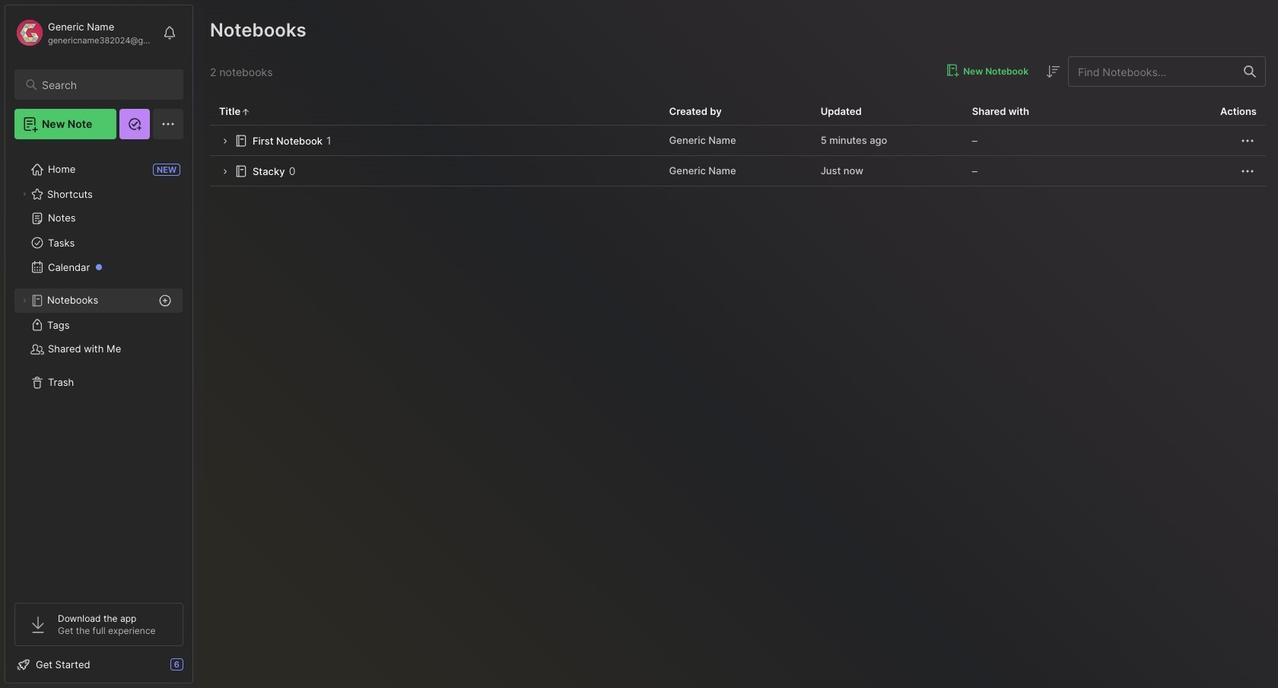 Task type: locate. For each thing, give the bounding box(es) containing it.
Help and Learning task checklist field
[[5, 652, 193, 677]]

more actions image
[[1239, 131, 1257, 150], [1239, 162, 1257, 180]]

2 more actions field from the top
[[1239, 162, 1257, 180]]

0 vertical spatial more actions image
[[1239, 131, 1257, 150]]

1 vertical spatial more actions image
[[1239, 162, 1257, 180]]

click to collapse image
[[192, 660, 204, 678]]

2 arrow image from the top
[[219, 166, 231, 178]]

Find Notebooks… text field
[[1069, 59, 1235, 84]]

1 vertical spatial more actions field
[[1239, 162, 1257, 180]]

main element
[[0, 0, 198, 688]]

expand notebooks image
[[20, 296, 29, 305]]

arrow image
[[219, 136, 231, 147], [219, 166, 231, 178]]

tree
[[5, 148, 193, 589]]

more actions field for 1st 'arrow' icon from the bottom
[[1239, 162, 1257, 180]]

row group
[[210, 126, 1267, 186]]

Sort field
[[1044, 62, 1063, 81]]

0 vertical spatial more actions field
[[1239, 131, 1257, 150]]

sort options image
[[1044, 62, 1063, 81]]

none search field inside main element
[[42, 75, 170, 94]]

1 more actions image from the top
[[1239, 131, 1257, 150]]

1 more actions field from the top
[[1239, 131, 1257, 150]]

row
[[210, 126, 1267, 156], [210, 156, 1267, 186]]

0 vertical spatial arrow image
[[219, 136, 231, 147]]

more actions image for 1st 'arrow' icon from the bottom
[[1239, 162, 1257, 180]]

Search text field
[[42, 78, 170, 92]]

more actions field for first 'arrow' icon from the top of the page
[[1239, 131, 1257, 150]]

2 more actions image from the top
[[1239, 162, 1257, 180]]

1 vertical spatial arrow image
[[219, 166, 231, 178]]

more actions image for first 'arrow' icon from the top of the page
[[1239, 131, 1257, 150]]

More actions field
[[1239, 131, 1257, 150], [1239, 162, 1257, 180]]

None search field
[[42, 75, 170, 94]]



Task type: vqa. For each thing, say whether or not it's contained in the screenshot.
first row from the bottom of the page
yes



Task type: describe. For each thing, give the bounding box(es) containing it.
tree inside main element
[[5, 148, 193, 589]]

Account field
[[14, 18, 155, 48]]

1 row from the top
[[210, 126, 1267, 156]]

1 arrow image from the top
[[219, 136, 231, 147]]

2 row from the top
[[210, 156, 1267, 186]]



